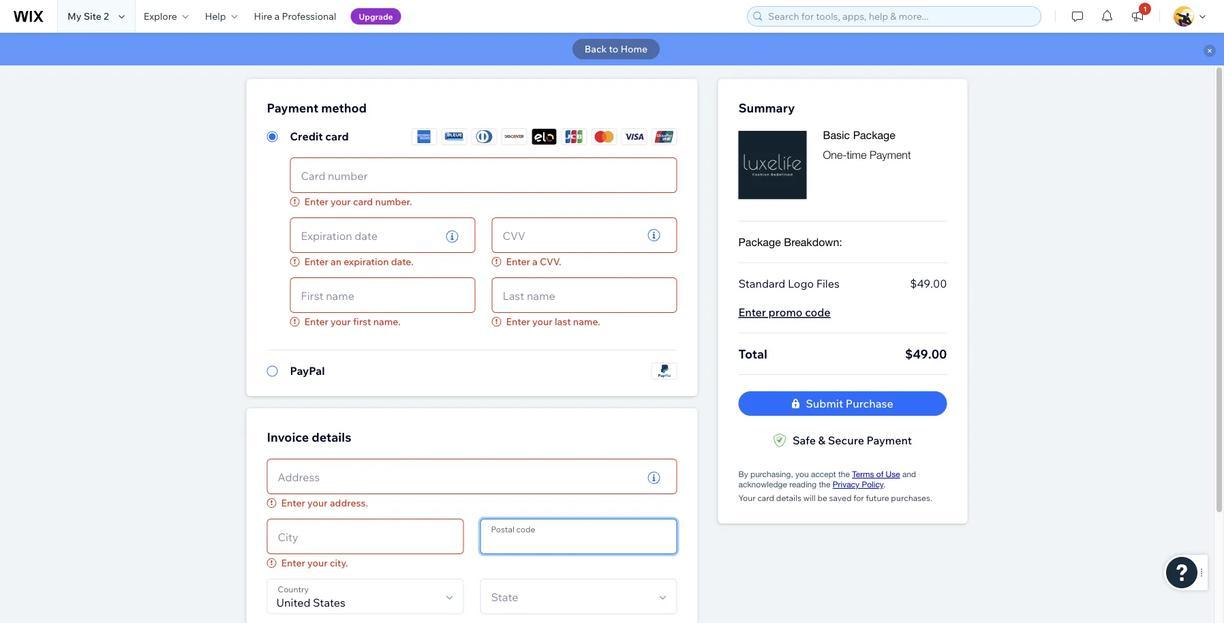 Task type: locate. For each thing, give the bounding box(es) containing it.
by purchasing, you accept the terms of use
[[739, 469, 900, 479]]

back to home
[[585, 43, 648, 55]]

$49.00 for standard logo files
[[910, 277, 947, 290]]

0 horizontal spatial card
[[325, 130, 349, 143]]

enter left 'address.'
[[281, 497, 305, 509]]

details right "invoice"
[[312, 429, 351, 444]]

your left 'address.'
[[308, 497, 328, 509]]

1 vertical spatial card
[[353, 196, 373, 208]]

enter for enter your first name.
[[304, 316, 329, 328]]

enter your address.
[[281, 497, 368, 509]]

submit purchase button
[[739, 391, 947, 416]]

purchases.
[[891, 493, 932, 503]]

1 vertical spatial a
[[532, 256, 538, 268]]

your left number.
[[331, 196, 351, 208]]

name. right last
[[573, 316, 600, 328]]

a left cvv.
[[532, 256, 538, 268]]

invoice
[[267, 429, 309, 444]]

$49.00
[[910, 277, 947, 290], [905, 346, 947, 361]]

enter for enter your card number.
[[304, 196, 329, 208]]

hire
[[254, 10, 272, 22]]

future
[[866, 493, 889, 503]]

1 vertical spatial $49.00
[[905, 346, 947, 361]]

expiration
[[344, 256, 389, 268]]

0 horizontal spatial a
[[275, 10, 280, 22]]

None field
[[274, 579, 440, 614], [487, 579, 653, 614], [274, 579, 440, 614], [487, 579, 653, 614]]

card down acknowledge
[[758, 493, 774, 503]]

payment method
[[267, 100, 367, 115]]

0 vertical spatial the
[[838, 469, 850, 479]]

enter left cvv.
[[506, 256, 530, 268]]

1 vertical spatial the
[[819, 480, 831, 489]]

0 horizontal spatial name.
[[373, 316, 401, 328]]

0 vertical spatial $49.00
[[910, 277, 947, 290]]

you
[[796, 469, 809, 479]]

payment up use
[[867, 434, 912, 447]]

purchase
[[846, 397, 894, 410]]

payment right time
[[870, 148, 911, 161]]

by
[[739, 469, 748, 479]]

0 horizontal spatial details
[[312, 429, 351, 444]]

name. right first on the left of the page
[[373, 316, 401, 328]]

reading
[[789, 480, 817, 489]]

explore
[[144, 10, 177, 22]]

date.
[[391, 256, 414, 268]]

1 name. from the left
[[373, 316, 401, 328]]

the
[[838, 469, 850, 479], [819, 480, 831, 489]]

submit
[[806, 397, 843, 410]]

acknowledge
[[739, 480, 787, 489]]

enter down the credit card
[[304, 196, 329, 208]]

1 horizontal spatial a
[[532, 256, 538, 268]]

1 horizontal spatial details
[[776, 493, 802, 503]]

breakdown:
[[784, 236, 842, 248]]

payment
[[267, 100, 318, 115], [870, 148, 911, 161], [867, 434, 912, 447]]

enter left last
[[506, 316, 530, 328]]

enter inside "button"
[[739, 305, 766, 319]]

your left last
[[532, 316, 553, 328]]

a right hire on the left top
[[275, 10, 280, 22]]

invoice details
[[267, 429, 351, 444]]

hire a professional
[[254, 10, 336, 22]]

package breakdown:
[[739, 236, 842, 248]]

terms
[[852, 469, 874, 479]]

0 vertical spatial a
[[275, 10, 280, 22]]

last
[[555, 316, 571, 328]]

back to home button
[[572, 39, 660, 59]]

privacy
[[833, 480, 860, 489]]

1 horizontal spatial name.
[[573, 316, 600, 328]]

1 horizontal spatial package
[[853, 129, 896, 141]]

package up standard
[[739, 236, 781, 248]]

1 vertical spatial payment
[[870, 148, 911, 161]]

enter down standard
[[739, 305, 766, 319]]

First name text field
[[297, 278, 469, 312]]

my site 2
[[67, 10, 109, 22]]

your
[[739, 493, 756, 503]]

your left first on the left of the page
[[331, 316, 351, 328]]

will
[[803, 493, 816, 503]]

upgrade
[[359, 11, 393, 21]]

enter your last name.
[[506, 316, 600, 328]]

0 vertical spatial package
[[853, 129, 896, 141]]

enter for enter your last name.
[[506, 316, 530, 328]]

enter your card number.
[[304, 196, 412, 208]]

2 vertical spatial card
[[758, 493, 774, 503]]

card left number.
[[353, 196, 373, 208]]

enter left first on the left of the page
[[304, 316, 329, 328]]

enter
[[304, 196, 329, 208], [304, 256, 329, 268], [506, 256, 530, 268], [739, 305, 766, 319], [304, 316, 329, 328], [506, 316, 530, 328], [281, 497, 305, 509], [281, 557, 305, 569]]

privacy policy link
[[833, 480, 884, 489]]

card down method
[[325, 130, 349, 143]]

0 vertical spatial card
[[325, 130, 349, 143]]

enter for enter a cvv.
[[506, 256, 530, 268]]

enter for enter your city.
[[281, 557, 305, 569]]

City text field
[[274, 519, 457, 554]]

enter your city.
[[281, 557, 348, 569]]

0 horizontal spatial the
[[819, 480, 831, 489]]

payment up credit
[[267, 100, 318, 115]]

credit card
[[290, 130, 349, 143]]

enter left city.
[[281, 557, 305, 569]]

name. for enter your last name.
[[573, 316, 600, 328]]

your
[[331, 196, 351, 208], [331, 316, 351, 328], [532, 316, 553, 328], [308, 497, 328, 509], [308, 557, 328, 569]]

standard logo files
[[739, 277, 840, 290]]

safe & secure payment
[[793, 434, 912, 447]]

enter for enter an expiration date.
[[304, 256, 329, 268]]

name. for enter your first name.
[[373, 316, 401, 328]]

2 name. from the left
[[573, 316, 600, 328]]

time
[[847, 148, 867, 161]]

accept
[[811, 469, 836, 479]]

details
[[312, 429, 351, 444], [776, 493, 802, 503]]

enter a cvv.
[[506, 256, 561, 268]]

package up time
[[853, 129, 896, 141]]

enter left an
[[304, 256, 329, 268]]

cvv.
[[540, 256, 561, 268]]

your for card
[[331, 196, 351, 208]]

2 horizontal spatial card
[[758, 493, 774, 503]]

card for credit card
[[325, 130, 349, 143]]

0 horizontal spatial package
[[739, 236, 781, 248]]

the down accept
[[819, 480, 831, 489]]

safe
[[793, 434, 816, 447]]

package
[[853, 129, 896, 141], [739, 236, 781, 248]]

1 button
[[1123, 0, 1153, 33]]

enter for enter your address.
[[281, 497, 305, 509]]

back to home alert
[[0, 33, 1224, 65]]

1 horizontal spatial the
[[838, 469, 850, 479]]

name.
[[373, 316, 401, 328], [573, 316, 600, 328]]

None telephone field
[[297, 218, 436, 252]]

Postal code text field
[[487, 519, 670, 554]]

the up privacy
[[838, 469, 850, 479]]

0 vertical spatial details
[[312, 429, 351, 444]]

details down 'reading'
[[776, 493, 802, 503]]

card
[[325, 130, 349, 143], [353, 196, 373, 208], [758, 493, 774, 503]]

1 vertical spatial details
[[776, 493, 802, 503]]

your left city.
[[308, 557, 328, 569]]

an
[[331, 256, 342, 268]]

a
[[275, 10, 280, 22], [532, 256, 538, 268]]



Task type: describe. For each thing, give the bounding box(es) containing it.
&
[[818, 434, 826, 447]]

logo
[[788, 277, 814, 290]]

method
[[321, 100, 367, 115]]

standard
[[739, 277, 786, 290]]

Last name text field
[[499, 278, 670, 312]]

enter your first name.
[[304, 316, 401, 328]]

your card details will be saved for future purchases.
[[739, 493, 932, 503]]

basic
[[823, 129, 850, 141]]

one-
[[823, 148, 847, 161]]

privacy policy .
[[833, 480, 886, 489]]

1
[[1143, 4, 1147, 13]]

home
[[621, 43, 648, 55]]

to
[[609, 43, 618, 55]]

0 vertical spatial payment
[[267, 100, 318, 115]]

basic package one-time payment
[[823, 129, 911, 161]]

card for your card details will be saved for future purchases.
[[758, 493, 774, 503]]

terms of use link
[[852, 469, 900, 479]]

a for professional
[[275, 10, 280, 22]]

city.
[[330, 557, 348, 569]]

2
[[104, 10, 109, 22]]

paypal
[[290, 364, 325, 378]]

a for cvv.
[[532, 256, 538, 268]]

number.
[[375, 196, 412, 208]]

package inside basic package one-time payment
[[853, 129, 896, 141]]

Search for tools, apps, help & more... field
[[764, 7, 1037, 26]]

hire a professional link
[[246, 0, 345, 33]]

and acknowledge reading the
[[739, 469, 916, 489]]

help
[[205, 10, 226, 22]]

1 vertical spatial package
[[739, 236, 781, 248]]

for
[[854, 493, 864, 503]]

credit
[[290, 130, 323, 143]]

your for first
[[331, 316, 351, 328]]

address.
[[330, 497, 368, 509]]

be
[[818, 493, 827, 503]]

the inside and acknowledge reading the
[[819, 480, 831, 489]]

saved
[[829, 493, 852, 503]]

professional
[[282, 10, 336, 22]]

upgrade button
[[351, 8, 401, 25]]

enter for enter promo code
[[739, 305, 766, 319]]

and
[[903, 469, 916, 479]]

1 horizontal spatial card
[[353, 196, 373, 208]]

files
[[816, 277, 840, 290]]

help button
[[197, 0, 246, 33]]

2 vertical spatial payment
[[867, 434, 912, 447]]

of
[[876, 469, 884, 479]]

summary
[[739, 100, 795, 115]]

$49.00 for total
[[905, 346, 947, 361]]

policy
[[862, 480, 884, 489]]

promo
[[769, 305, 803, 319]]

your for address.
[[308, 497, 328, 509]]

enter an expiration date.
[[304, 256, 414, 268]]

your for city.
[[308, 557, 328, 569]]

code
[[805, 305, 831, 319]]

first
[[353, 316, 371, 328]]

back
[[585, 43, 607, 55]]

enter promo code button
[[739, 304, 831, 320]]

payment inside basic package one-time payment
[[870, 148, 911, 161]]

use
[[886, 469, 900, 479]]

your for last
[[532, 316, 553, 328]]

secure
[[828, 434, 864, 447]]

submit purchase
[[806, 397, 894, 410]]

my
[[67, 10, 81, 22]]

enter promo code
[[739, 305, 831, 319]]

total
[[739, 346, 768, 361]]

site
[[84, 10, 102, 22]]

.
[[884, 480, 886, 489]]

Address text field
[[274, 459, 638, 494]]

purchasing,
[[751, 469, 793, 479]]



Task type: vqa. For each thing, say whether or not it's contained in the screenshot.
OFFER
no



